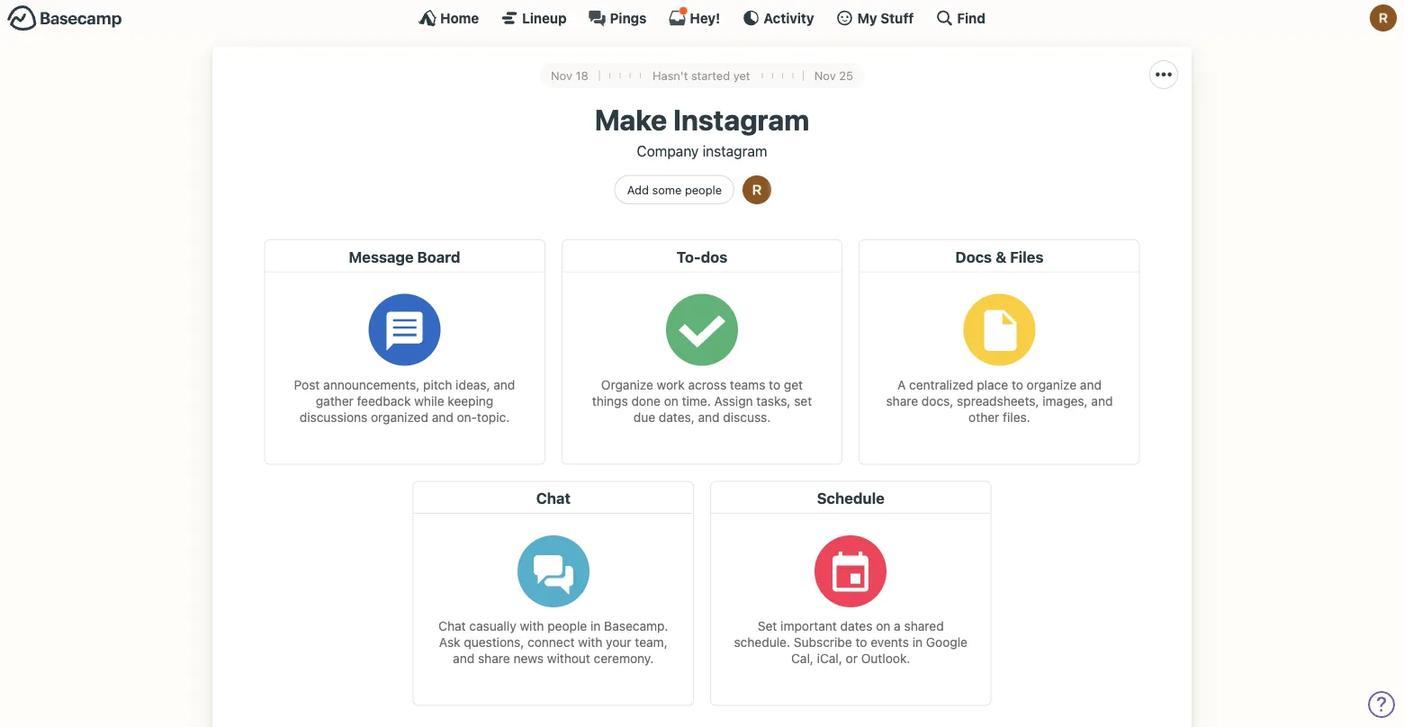 Task type: locate. For each thing, give the bounding box(es) containing it.
stuff
[[881, 10, 914, 26]]

ruby image
[[1371, 5, 1398, 32], [743, 176, 772, 204]]

pings
[[610, 10, 647, 26]]

make
[[595, 102, 668, 136]]

hey! button
[[669, 6, 721, 27]]

home
[[440, 10, 479, 26]]

0 vertical spatial ruby image
[[1371, 5, 1398, 32]]

18
[[576, 68, 589, 82]]

nov
[[551, 68, 573, 82], [815, 68, 836, 82]]

my
[[858, 10, 878, 26]]

2 nov from the left
[[815, 68, 836, 82]]

pings button
[[589, 9, 647, 27]]

find button
[[936, 9, 986, 27]]

0 horizontal spatial ruby image
[[743, 176, 772, 204]]

make instagram company instagram
[[595, 102, 810, 160]]

started
[[692, 68, 730, 82]]

add
[[627, 183, 649, 196]]

add some people link
[[615, 175, 735, 205]]

nov 25
[[815, 68, 854, 82]]

1 horizontal spatial nov
[[815, 68, 836, 82]]

1 nov from the left
[[551, 68, 573, 82]]

hasn't started yet
[[653, 68, 751, 82]]

lineup
[[523, 10, 567, 26]]

switch accounts image
[[7, 5, 122, 32]]

0 horizontal spatial nov
[[551, 68, 573, 82]]

some
[[652, 183, 682, 196]]

nov left 18
[[551, 68, 573, 82]]

lineup link
[[501, 9, 567, 27]]

nov left '25'
[[815, 68, 836, 82]]

1 horizontal spatial ruby image
[[1371, 5, 1398, 32]]

company
[[637, 143, 699, 160]]

hey!
[[690, 10, 721, 26]]



Task type: describe. For each thing, give the bounding box(es) containing it.
nov for nov 18
[[551, 68, 573, 82]]

my stuff button
[[836, 9, 914, 27]]

instagram
[[674, 102, 810, 136]]

nov 18
[[551, 68, 589, 82]]

1 vertical spatial ruby image
[[743, 176, 772, 204]]

activity link
[[742, 9, 815, 27]]

add some people
[[627, 183, 722, 196]]

main element
[[0, 0, 1405, 35]]

hasn't
[[653, 68, 688, 82]]

yet
[[734, 68, 751, 82]]

people
[[685, 183, 722, 196]]

25
[[840, 68, 854, 82]]

my stuff
[[858, 10, 914, 26]]

nov for nov 25
[[815, 68, 836, 82]]

home link
[[419, 9, 479, 27]]

instagram
[[703, 143, 768, 160]]

ruby image inside main element
[[1371, 5, 1398, 32]]

find
[[958, 10, 986, 26]]

activity
[[764, 10, 815, 26]]



Task type: vqa. For each thing, say whether or not it's contained in the screenshot.
Activity
yes



